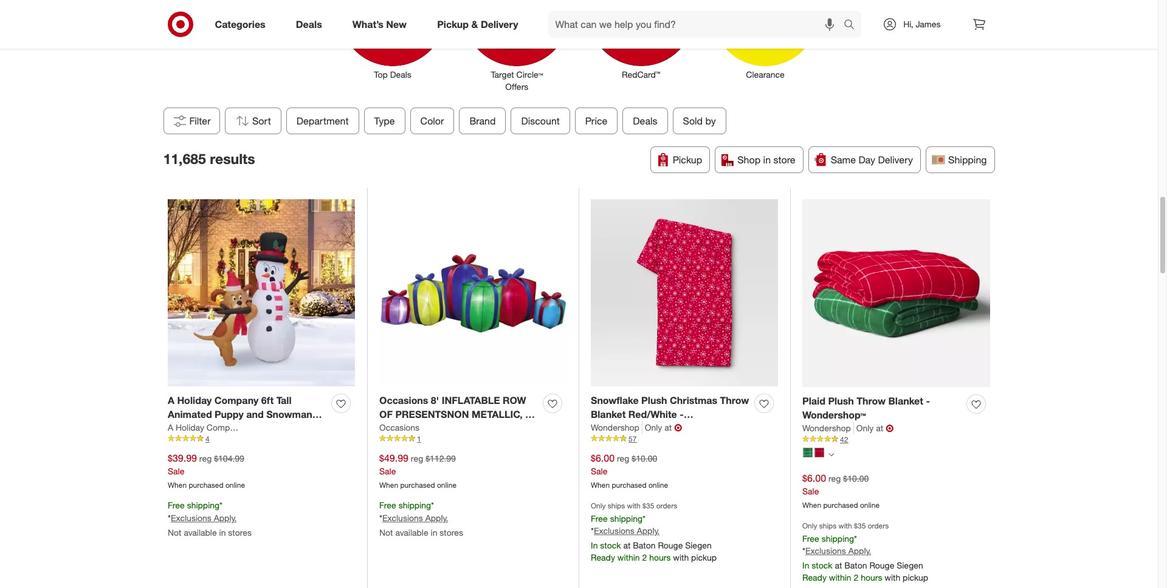 Task type: locate. For each thing, give the bounding box(es) containing it.
¬ down red/white
[[675, 422, 682, 434]]

stores
[[228, 528, 252, 538], [440, 528, 463, 538]]

0 vertical spatial occasions
[[379, 395, 428, 407]]

at
[[665, 422, 672, 433], [876, 423, 884, 433], [624, 541, 631, 551], [835, 561, 842, 571]]

filter button
[[163, 108, 220, 134]]

0 vertical spatial baton
[[633, 541, 656, 551]]

ships for plaid plush throw blanket - wondershop™
[[820, 522, 837, 531]]

occasions down of
[[379, 422, 420, 433]]

tall, down puppy
[[220, 422, 237, 435]]

a holiday company 6ft tall animated puppy and snowman scene, 5 ft tall, multi image
[[168, 200, 355, 387], [168, 200, 355, 387]]

1 vertical spatial rouge
[[870, 561, 895, 571]]

snowflake plush christmas throw blanket red/white - wondershop™
[[591, 395, 749, 435]]

available
[[184, 528, 217, 538], [396, 528, 429, 538]]

1 vertical spatial pickup
[[903, 573, 929, 583]]

1 tall, from the left
[[220, 422, 237, 435]]

0 horizontal spatial ft
[[210, 422, 217, 435]]

reg
[[199, 454, 212, 464], [411, 454, 423, 464], [617, 454, 630, 464], [829, 474, 841, 484]]

pickup for plaid plush throw blanket - wondershop™
[[903, 573, 929, 583]]

1 horizontal spatial wondershop link
[[803, 422, 854, 435]]

0 vertical spatial $10.00
[[632, 454, 658, 464]]

1 available from the left
[[184, 528, 217, 538]]

deals left what's
[[296, 18, 322, 30]]

0 horizontal spatial ¬
[[675, 422, 682, 434]]

stock for snowflake plush christmas throw blanket red/white - wondershop™
[[600, 541, 621, 551]]

plush for throw
[[829, 395, 854, 407]]

pickup & delivery
[[437, 18, 518, 30]]

1 horizontal spatial -
[[926, 395, 930, 407]]

1 horizontal spatial stock
[[812, 561, 833, 571]]

wondershop™
[[803, 409, 866, 421], [591, 422, 655, 435]]

occasions 8' inflatable row of presentsnon metallic, 8 ft tall, multicolored image
[[379, 200, 567, 387], [379, 200, 567, 387]]

deals for deals link at the left top of page
[[296, 18, 322, 30]]

plaid plush throw blanket - wondershop™ image
[[803, 200, 991, 388], [803, 200, 991, 388]]

blanket up 42 link
[[889, 395, 924, 407]]

$6.00 down snowflake
[[591, 452, 615, 464]]

1 vertical spatial hours
[[861, 573, 883, 583]]

deals down "redcard™"
[[633, 115, 657, 127]]

8
[[525, 409, 531, 421]]

within for snowflake plush christmas throw blanket red/white - wondershop™
[[618, 553, 640, 563]]

siegen for snowflake plush christmas throw blanket red/white - wondershop™
[[685, 541, 712, 551]]

0 horizontal spatial wondershop
[[591, 422, 640, 433]]

throw inside snowflake plush christmas throw blanket red/white - wondershop™
[[720, 395, 749, 407]]

2 horizontal spatial in
[[764, 154, 771, 166]]

ready
[[591, 553, 615, 563], [803, 573, 827, 583]]

pickup inside button
[[673, 154, 703, 166]]

company inside a holiday company 6ft tall animated puppy and snowman scene, 5 ft tall, multi
[[215, 395, 259, 407]]

2 a from the top
[[168, 422, 173, 433]]

$6.00 reg $10.00 sale when purchased online down the 57
[[591, 452, 668, 490]]

0 vertical spatial ready
[[591, 553, 615, 563]]

2
[[642, 553, 647, 563], [854, 573, 859, 583]]

purchased
[[189, 481, 224, 490], [400, 481, 435, 490], [612, 481, 647, 490], [824, 501, 858, 510]]

0 horizontal spatial wondershop™
[[591, 422, 655, 435]]

pickup
[[437, 18, 469, 30], [673, 154, 703, 166]]

reg down 1
[[411, 454, 423, 464]]

when inside $39.99 reg $104.99 sale when purchased online
[[168, 481, 187, 490]]

1 horizontal spatial 2
[[854, 573, 859, 583]]

1 horizontal spatial ¬
[[886, 422, 894, 435]]

throw right christmas
[[720, 395, 749, 407]]

1 horizontal spatial throw
[[857, 395, 886, 407]]

wondershop™ inside plaid plush throw blanket - wondershop™
[[803, 409, 866, 421]]

0 horizontal spatial ready
[[591, 553, 615, 563]]

blanket down snowflake
[[591, 409, 626, 421]]

all colors element
[[829, 451, 834, 458]]

delivery right &
[[481, 18, 518, 30]]

online
[[226, 481, 245, 490], [437, 481, 457, 490], [649, 481, 668, 490], [860, 501, 880, 510]]

0 vertical spatial siegen
[[685, 541, 712, 551]]

baton for red/white
[[633, 541, 656, 551]]

$6.00 reg $10.00 sale when purchased online for red/white
[[591, 452, 668, 490]]

$6.00 for plaid plush throw blanket - wondershop™
[[803, 472, 826, 485]]

wondershop only at ¬
[[591, 422, 682, 434], [803, 422, 894, 435]]

2 for red/white
[[642, 553, 647, 563]]

purchased for -
[[612, 481, 647, 490]]

- down christmas
[[680, 409, 684, 421]]

shipping
[[187, 501, 220, 511], [399, 501, 431, 511], [610, 514, 643, 524], [822, 534, 854, 544]]

0 horizontal spatial within
[[618, 553, 640, 563]]

ft right "5"
[[210, 422, 217, 435]]

0 vertical spatial 2
[[642, 553, 647, 563]]

deals right top on the left of page
[[390, 69, 412, 80]]

only ships with $35 orders free shipping * * exclusions apply. in stock at  baton rouge siegen ready within 2 hours with pickup
[[591, 502, 717, 563], [803, 522, 929, 583]]

delivery inside button
[[878, 154, 913, 166]]

$6.00 for snowflake plush christmas throw blanket red/white - wondershop™
[[591, 452, 615, 464]]

1 horizontal spatial baton
[[845, 561, 868, 571]]

1 not from the left
[[168, 528, 182, 538]]

2 occasions from the top
[[379, 422, 420, 433]]

1 horizontal spatial delivery
[[878, 154, 913, 166]]

$6.00 down red icon
[[803, 472, 826, 485]]

purchased down $104.99
[[189, 481, 224, 490]]

holiday inside a holiday company 6ft tall animated puppy and snowman scene, 5 ft tall, multi
[[177, 395, 212, 407]]

1 horizontal spatial ships
[[820, 522, 837, 531]]

rouge
[[658, 541, 683, 551], [870, 561, 895, 571]]

tall,
[[220, 422, 237, 435], [389, 422, 407, 435]]

wondershop link
[[591, 422, 643, 434], [803, 422, 854, 435]]

deals inside button
[[633, 115, 657, 127]]

0 horizontal spatial blanket
[[591, 409, 626, 421]]

1 horizontal spatial in
[[431, 528, 438, 538]]

1 horizontal spatial ready
[[803, 573, 827, 583]]

1 horizontal spatial only ships with $35 orders free shipping * * exclusions apply. in stock at  baton rouge siegen ready within 2 hours with pickup
[[803, 522, 929, 583]]

wondershop link up the 57
[[591, 422, 643, 434]]

$10.00
[[632, 454, 658, 464], [844, 474, 869, 484]]

1 horizontal spatial wondershop™
[[803, 409, 866, 421]]

brand button
[[459, 108, 506, 134]]

¬ for red/white
[[675, 422, 682, 434]]

plaid plush throw blanket - wondershop™
[[803, 395, 930, 421]]

free shipping * * exclusions apply. not available in stores down $39.99 reg $104.99 sale when purchased online
[[168, 501, 252, 538]]

1 horizontal spatial in
[[803, 561, 810, 571]]

0 horizontal spatial delivery
[[481, 18, 518, 30]]

pickup down sold
[[673, 154, 703, 166]]

delivery right day at the right
[[878, 154, 913, 166]]

plush up red/white
[[642, 395, 667, 407]]

not for $49.99
[[379, 528, 393, 538]]

0 horizontal spatial plush
[[642, 395, 667, 407]]

$10.00 down the 57
[[632, 454, 658, 464]]

1 horizontal spatial deals
[[390, 69, 412, 80]]

when inside $49.99 reg $112.99 sale when purchased online
[[379, 481, 398, 490]]

$35 for red/white
[[643, 502, 655, 511]]

purchased for metallic,
[[400, 481, 435, 490]]

$6.00 reg $10.00 sale when purchased online for wondershop™
[[803, 472, 880, 510]]

store
[[774, 154, 796, 166]]

occasions inside occasions 8' inflatable row of presentsnon metallic, 8 ft tall, multicolored
[[379, 395, 428, 407]]

5
[[202, 422, 207, 435]]

1 vertical spatial wondershop™
[[591, 422, 655, 435]]

free shipping * * exclusions apply. not available in stores for $39.99
[[168, 501, 252, 538]]

plush inside plaid plush throw blanket - wondershop™
[[829, 395, 854, 407]]

plush
[[642, 395, 667, 407], [829, 395, 854, 407]]

orders for wondershop™
[[868, 522, 889, 531]]

a inside a holiday company 6ft tall animated puppy and snowman scene, 5 ft tall, multi
[[168, 395, 175, 407]]

$35 for wondershop™
[[854, 522, 866, 531]]

sold by
[[683, 115, 716, 127]]

1 vertical spatial -
[[680, 409, 684, 421]]

company for a holiday company
[[207, 422, 243, 433]]

wondershop link for wondershop™
[[803, 422, 854, 435]]

0 vertical spatial pickup
[[692, 553, 717, 563]]

wondershop for red/white
[[591, 422, 640, 433]]

0 horizontal spatial in
[[591, 541, 598, 551]]

0 horizontal spatial $6.00 reg $10.00 sale when purchased online
[[591, 452, 668, 490]]

0 horizontal spatial pickup
[[437, 18, 469, 30]]

reg inside $49.99 reg $112.99 sale when purchased online
[[411, 454, 423, 464]]

in for snowflake plush christmas throw blanket red/white - wondershop™
[[591, 541, 598, 551]]

1 horizontal spatial $35
[[854, 522, 866, 531]]

0 horizontal spatial only ships with $35 orders free shipping * * exclusions apply. in stock at  baton rouge siegen ready within 2 hours with pickup
[[591, 502, 717, 563]]

1 horizontal spatial $6.00 reg $10.00 sale when purchased online
[[803, 472, 880, 510]]

blanket inside snowflake plush christmas throw blanket red/white - wondershop™
[[591, 409, 626, 421]]

- inside plaid plush throw blanket - wondershop™
[[926, 395, 930, 407]]

snowflake plush christmas throw blanket red/white - wondershop™ image
[[591, 200, 778, 387], [591, 200, 778, 387]]

wondershop up the 57
[[591, 422, 640, 433]]

1 horizontal spatial wondershop only at ¬
[[803, 422, 894, 435]]

1 ft from the left
[[210, 422, 217, 435]]

not
[[168, 528, 182, 538], [379, 528, 393, 538]]

0 horizontal spatial wondershop link
[[591, 422, 643, 434]]

2 horizontal spatial deals
[[633, 115, 657, 127]]

online inside $49.99 reg $112.99 sale when purchased online
[[437, 481, 457, 490]]

0 vertical spatial pickup
[[437, 18, 469, 30]]

0 horizontal spatial throw
[[720, 395, 749, 407]]

2 not from the left
[[379, 528, 393, 538]]

shop in store button
[[715, 147, 804, 173]]

only ships with $35 orders free shipping * * exclusions apply. in stock at  baton rouge siegen ready within 2 hours with pickup for red/white
[[591, 502, 717, 563]]

inflatable
[[442, 395, 500, 407]]

$6.00 reg $10.00 sale when purchased online down all colors icon
[[803, 472, 880, 510]]

holiday up animated
[[177, 395, 212, 407]]

a down animated
[[168, 422, 173, 433]]

what's new link
[[342, 11, 422, 38]]

0 vertical spatial blanket
[[889, 395, 924, 407]]

pickup
[[692, 553, 717, 563], [903, 573, 929, 583]]

1 vertical spatial ready
[[803, 573, 827, 583]]

1 horizontal spatial pickup
[[903, 573, 929, 583]]

2 tall, from the left
[[389, 422, 407, 435]]

0 vertical spatial delivery
[[481, 18, 518, 30]]

wondershop only at ¬ for wondershop™
[[803, 422, 894, 435]]

1 stores from the left
[[228, 528, 252, 538]]

0 horizontal spatial $35
[[643, 502, 655, 511]]

baton for wondershop™
[[845, 561, 868, 571]]

all colors image
[[829, 453, 834, 458]]

0 vertical spatial ships
[[608, 502, 625, 511]]

reg down the 57
[[617, 454, 630, 464]]

0 vertical spatial $6.00
[[591, 452, 615, 464]]

$6.00 reg $10.00 sale when purchased online
[[591, 452, 668, 490], [803, 472, 880, 510]]

reg down all colors icon
[[829, 474, 841, 484]]

when
[[168, 481, 187, 490], [379, 481, 398, 490], [591, 481, 610, 490], [803, 501, 822, 510]]

purchased inside $39.99 reg $104.99 sale when purchased online
[[189, 481, 224, 490]]

free
[[168, 501, 185, 511], [379, 501, 396, 511], [591, 514, 608, 524], [803, 534, 820, 544]]

1 vertical spatial siegen
[[897, 561, 924, 571]]

company down puppy
[[207, 422, 243, 433]]

1 vertical spatial orders
[[868, 522, 889, 531]]

1 vertical spatial deals
[[390, 69, 412, 80]]

ships for snowflake plush christmas throw blanket red/white - wondershop™
[[608, 502, 625, 511]]

0 vertical spatial deals
[[296, 18, 322, 30]]

0 horizontal spatial wondershop only at ¬
[[591, 422, 682, 434]]

0 horizontal spatial available
[[184, 528, 217, 538]]

0 vertical spatial company
[[215, 395, 259, 407]]

pickup left &
[[437, 18, 469, 30]]

offers
[[506, 81, 529, 92]]

company up puppy
[[215, 395, 259, 407]]

reg for wondershop™
[[829, 474, 841, 484]]

1 occasions from the top
[[379, 395, 428, 407]]

sale
[[168, 466, 184, 477], [379, 466, 396, 477], [591, 466, 608, 477], [803, 486, 819, 497]]

purchased down $112.99
[[400, 481, 435, 490]]

search
[[839, 19, 868, 31]]

1 horizontal spatial ft
[[379, 422, 386, 435]]

1 horizontal spatial wondershop
[[803, 423, 851, 433]]

in
[[591, 541, 598, 551], [803, 561, 810, 571]]

purchased down the 57
[[612, 481, 647, 490]]

ft inside a holiday company 6ft tall animated puppy and snowman scene, 5 ft tall, multi
[[210, 422, 217, 435]]

a up animated
[[168, 395, 175, 407]]

holiday down animated
[[176, 422, 204, 433]]

1 vertical spatial 2
[[854, 573, 859, 583]]

0 horizontal spatial ships
[[608, 502, 625, 511]]

top
[[374, 69, 388, 80]]

0 vertical spatial -
[[926, 395, 930, 407]]

plush inside snowflake plush christmas throw blanket red/white - wondershop™
[[642, 395, 667, 407]]

1 vertical spatial $10.00
[[844, 474, 869, 484]]

sale for a holiday company 6ft tall animated puppy and snowman scene, 5 ft tall, multi
[[168, 466, 184, 477]]

1 free shipping * * exclusions apply. not available in stores from the left
[[168, 501, 252, 538]]

*
[[220, 501, 223, 511], [431, 501, 434, 511], [168, 513, 171, 524], [379, 513, 382, 524], [643, 514, 646, 524], [591, 526, 594, 537], [854, 534, 857, 544], [803, 546, 806, 557]]

tall, down of
[[389, 422, 407, 435]]

1 horizontal spatial $6.00
[[803, 472, 826, 485]]

sale inside $39.99 reg $104.99 sale when purchased online
[[168, 466, 184, 477]]

42
[[840, 435, 849, 444]]

1 a from the top
[[168, 395, 175, 407]]

0 vertical spatial hours
[[650, 553, 671, 563]]

1 horizontal spatial siegen
[[897, 561, 924, 571]]

redcard™
[[622, 69, 661, 80]]

in inside button
[[764, 154, 771, 166]]

reg down 4
[[199, 454, 212, 464]]

0 vertical spatial a
[[168, 395, 175, 407]]

wondershop up 42
[[803, 423, 851, 433]]

in for a holiday company 6ft tall animated puppy and snowman scene, 5 ft tall, multi
[[219, 528, 226, 538]]

shipping button
[[926, 147, 995, 173]]

exclusions apply. button
[[171, 513, 237, 525], [382, 513, 448, 525], [594, 526, 660, 538], [806, 546, 872, 558]]

2 ft from the left
[[379, 422, 386, 435]]

1 horizontal spatial rouge
[[870, 561, 895, 571]]

sale inside $49.99 reg $112.99 sale when purchased online
[[379, 466, 396, 477]]

0 horizontal spatial not
[[168, 528, 182, 538]]

0 horizontal spatial orders
[[657, 502, 678, 511]]

when for a holiday company 6ft tall animated puppy and snowman scene, 5 ft tall, multi
[[168, 481, 187, 490]]

tall, inside occasions 8' inflatable row of presentsnon metallic, 8 ft tall, multicolored
[[389, 422, 407, 435]]

1
[[417, 435, 421, 444]]

-
[[926, 395, 930, 407], [680, 409, 684, 421]]

1 horizontal spatial plush
[[829, 395, 854, 407]]

online for metallic,
[[437, 481, 457, 490]]

plush right plaid
[[829, 395, 854, 407]]

metallic,
[[472, 409, 523, 421]]

ready for snowflake plush christmas throw blanket red/white - wondershop™
[[591, 553, 615, 563]]

2 free shipping * * exclusions apply. not available in stores from the left
[[379, 501, 463, 538]]

wondershop™ down plaid
[[803, 409, 866, 421]]

1 horizontal spatial orders
[[868, 522, 889, 531]]

$10.00 for red/white
[[632, 454, 658, 464]]

ships
[[608, 502, 625, 511], [820, 522, 837, 531]]

1 vertical spatial ships
[[820, 522, 837, 531]]

animated
[[168, 409, 212, 421]]

red image
[[815, 448, 825, 458]]

only
[[645, 422, 662, 433], [857, 423, 874, 433], [591, 502, 606, 511], [803, 522, 818, 531]]

1 horizontal spatial pickup
[[673, 154, 703, 166]]

1 vertical spatial in
[[803, 561, 810, 571]]

throw inside plaid plush throw blanket - wondershop™
[[857, 395, 886, 407]]

1 horizontal spatial available
[[396, 528, 429, 538]]

wondershop™ inside snowflake plush christmas throw blanket red/white - wondershop™
[[591, 422, 655, 435]]

11,685
[[163, 150, 206, 167]]

- inside snowflake plush christmas throw blanket red/white - wondershop™
[[680, 409, 684, 421]]

0 vertical spatial within
[[618, 553, 640, 563]]

$10.00 down 42
[[844, 474, 869, 484]]

- up 42 link
[[926, 395, 930, 407]]

$104.99
[[214, 454, 244, 464]]

0 horizontal spatial deals
[[296, 18, 322, 30]]

search button
[[839, 11, 868, 40]]

a
[[168, 395, 175, 407], [168, 422, 173, 433]]

0 vertical spatial $35
[[643, 502, 655, 511]]

1 vertical spatial pickup
[[673, 154, 703, 166]]

2 vertical spatial deals
[[633, 115, 657, 127]]

online inside $39.99 reg $104.99 sale when purchased online
[[226, 481, 245, 490]]

$6.00
[[591, 452, 615, 464], [803, 472, 826, 485]]

filter
[[189, 115, 211, 127]]

plaid plush throw blanket - wondershop™ link
[[803, 395, 962, 422]]

pickup for pickup & delivery
[[437, 18, 469, 30]]

wondershop link for red/white
[[591, 422, 643, 434]]

occasions link
[[379, 422, 420, 434]]

2 available from the left
[[396, 528, 429, 538]]

2 stores from the left
[[440, 528, 463, 538]]

delivery for pickup & delivery
[[481, 18, 518, 30]]

rouge for red/white
[[658, 541, 683, 551]]

deals link
[[286, 11, 337, 38]]

¬ down plaid plush throw blanket - wondershop™
[[886, 422, 894, 435]]

wondershop only at ¬ up the 57
[[591, 422, 682, 434]]

0 vertical spatial stock
[[600, 541, 621, 551]]

wondershop only at ¬ up 42
[[803, 422, 894, 435]]

occasions 8' inflatable row of presentsnon metallic, 8 ft tall, multicolored link
[[379, 394, 538, 435]]

0 vertical spatial in
[[591, 541, 598, 551]]

free shipping * * exclusions apply. not available in stores for $49.99
[[379, 501, 463, 538]]

ft down of
[[379, 422, 386, 435]]

new
[[386, 18, 407, 30]]

discount button
[[511, 108, 570, 134]]

free shipping * * exclusions apply. not available in stores down $49.99 reg $112.99 sale when purchased online
[[379, 501, 463, 538]]

throw up 42 link
[[857, 395, 886, 407]]

department
[[296, 115, 349, 127]]

plaid
[[803, 395, 826, 407]]

occasions for occasions 8' inflatable row of presentsnon metallic, 8 ft tall, multicolored
[[379, 395, 428, 407]]

0 horizontal spatial pickup
[[692, 553, 717, 563]]

of
[[379, 409, 393, 421]]

1 horizontal spatial not
[[379, 528, 393, 538]]

1 vertical spatial within
[[829, 573, 852, 583]]

online for -
[[649, 481, 668, 490]]

a holiday company link
[[168, 422, 243, 434]]

1 vertical spatial $6.00
[[803, 472, 826, 485]]

occasions up of
[[379, 395, 428, 407]]

deals for deals button
[[633, 115, 657, 127]]

wondershop link up 42
[[803, 422, 854, 435]]

ft
[[210, 422, 217, 435], [379, 422, 386, 435]]

purchased inside $49.99 reg $112.99 sale when purchased online
[[400, 481, 435, 490]]

0 horizontal spatial $10.00
[[632, 454, 658, 464]]

0 horizontal spatial hours
[[650, 553, 671, 563]]

apply.
[[214, 513, 237, 524], [426, 513, 448, 524], [637, 526, 660, 537], [849, 546, 872, 557]]

what's
[[353, 18, 384, 30]]

0 horizontal spatial free shipping * * exclusions apply. not available in stores
[[168, 501, 252, 538]]

circle™
[[517, 69, 543, 80]]

reg inside $39.99 reg $104.99 sale when purchased online
[[199, 454, 212, 464]]

a for a holiday company
[[168, 422, 173, 433]]

delivery for same day delivery
[[878, 154, 913, 166]]

wondershop™ down snowflake
[[591, 422, 655, 435]]

0 horizontal spatial stock
[[600, 541, 621, 551]]

¬
[[675, 422, 682, 434], [886, 422, 894, 435]]

1 vertical spatial baton
[[845, 561, 868, 571]]

0 horizontal spatial in
[[219, 528, 226, 538]]

0 horizontal spatial -
[[680, 409, 684, 421]]

1 horizontal spatial blanket
[[889, 395, 924, 407]]

holiday
[[177, 395, 212, 407], [176, 422, 204, 433]]



Task type: vqa. For each thing, say whether or not it's contained in the screenshot.
Coca-Cola - 12pk/12 fl oz Cans 'Cans'
no



Task type: describe. For each thing, give the bounding box(es) containing it.
stock for plaid plush throw blanket - wondershop™
[[812, 561, 833, 571]]

6ft
[[261, 395, 274, 407]]

ready for plaid plush throw blanket - wondershop™
[[803, 573, 827, 583]]

in for plaid plush throw blanket - wondershop™
[[803, 561, 810, 571]]

a holiday company
[[168, 422, 243, 433]]

snowman
[[266, 409, 312, 421]]

ft inside occasions 8' inflatable row of presentsnon metallic, 8 ft tall, multicolored
[[379, 422, 386, 435]]

purchased for puppy
[[189, 481, 224, 490]]

deals button
[[623, 108, 668, 134]]

same day delivery button
[[809, 147, 921, 173]]

shipping
[[949, 154, 987, 166]]

row
[[503, 395, 526, 407]]

type
[[374, 115, 395, 127]]

redcard™ link
[[579, 0, 704, 81]]

sale for snowflake plush christmas throw blanket red/white - wondershop™
[[591, 466, 608, 477]]

snowflake
[[591, 395, 639, 407]]

hours for red/white
[[650, 553, 671, 563]]

a for a holiday company 6ft tall animated puppy and snowman scene, 5 ft tall, multi
[[168, 395, 175, 407]]

reg for red/white
[[617, 454, 630, 464]]

department button
[[286, 108, 359, 134]]

christmas
[[670, 395, 718, 407]]

in for occasions 8' inflatable row of presentsnon metallic, 8 ft tall, multicolored
[[431, 528, 438, 538]]

target circle™ offers
[[491, 69, 543, 92]]

What can we help you find? suggestions appear below search field
[[548, 11, 847, 38]]

when for snowflake plush christmas throw blanket red/white - wondershop™
[[591, 481, 610, 490]]

brand
[[469, 115, 496, 127]]

reg for presentsnon
[[411, 454, 423, 464]]

type button
[[364, 108, 405, 134]]

when for occasions 8' inflatable row of presentsnon metallic, 8 ft tall, multicolored
[[379, 481, 398, 490]]

$112.99
[[426, 454, 456, 464]]

multicolored
[[410, 422, 468, 435]]

pickup button
[[651, 147, 710, 173]]

scene,
[[168, 422, 199, 435]]

pickup & delivery link
[[427, 11, 534, 38]]

occasions for occasions
[[379, 422, 420, 433]]

hours for wondershop™
[[861, 573, 883, 583]]

top deals
[[374, 69, 412, 80]]

siegen for plaid plush throw blanket - wondershop™
[[897, 561, 924, 571]]

plush for christmas
[[642, 395, 667, 407]]

$10.00 for wondershop™
[[844, 474, 869, 484]]

what's new
[[353, 18, 407, 30]]

red/white
[[629, 409, 677, 421]]

company for a holiday company 6ft tall animated puppy and snowman scene, 5 ft tall, multi
[[215, 395, 259, 407]]

multi
[[240, 422, 263, 435]]

wondershop for wondershop™
[[803, 423, 851, 433]]

tall, inside a holiday company 6ft tall animated puppy and snowman scene, 5 ft tall, multi
[[220, 422, 237, 435]]

color button
[[410, 108, 454, 134]]

not for $39.99
[[168, 528, 182, 538]]

&
[[472, 18, 478, 30]]

presentsnon
[[396, 409, 469, 421]]

available for $39.99
[[184, 528, 217, 538]]

clearance
[[746, 69, 785, 80]]

wondershop only at ¬ for red/white
[[591, 422, 682, 434]]

only ships with $35 orders free shipping * * exclusions apply. in stock at  baton rouge siegen ready within 2 hours with pickup for wondershop™
[[803, 522, 929, 583]]

sale for occasions 8' inflatable row of presentsnon metallic, 8 ft tall, multicolored
[[379, 466, 396, 477]]

color
[[420, 115, 444, 127]]

holiday for a holiday company 6ft tall animated puppy and snowman scene, 5 ft tall, multi
[[177, 395, 212, 407]]

42 link
[[803, 435, 991, 445]]

a holiday company 6ft tall animated puppy and snowman scene, 5 ft tall, multi
[[168, 395, 312, 435]]

sold by button
[[673, 108, 726, 134]]

occasions 8' inflatable row of presentsnon metallic, 8 ft tall, multicolored
[[379, 395, 531, 435]]

purchased down all colors icon
[[824, 501, 858, 510]]

top deals link
[[331, 0, 455, 81]]

stores for $39.99
[[228, 528, 252, 538]]

price
[[585, 115, 607, 127]]

same
[[831, 154, 856, 166]]

sale for plaid plush throw blanket - wondershop™
[[803, 486, 819, 497]]

11,685 results
[[163, 150, 255, 167]]

when for plaid plush throw blanket - wondershop™
[[803, 501, 822, 510]]

shop
[[738, 154, 761, 166]]

hi, james
[[904, 19, 941, 29]]

clearance link
[[704, 0, 828, 81]]

sort
[[252, 115, 271, 127]]

stores for $49.99
[[440, 528, 463, 538]]

green/white image
[[803, 448, 813, 458]]

$49.99 reg $112.99 sale when purchased online
[[379, 452, 457, 490]]

and
[[246, 409, 264, 421]]

¬ for wondershop™
[[886, 422, 894, 435]]

a holiday company 6ft tall animated puppy and snowman scene, 5 ft tall, multi link
[[168, 394, 327, 435]]

4
[[206, 435, 210, 444]]

8'
[[431, 395, 439, 407]]

pickup for pickup
[[673, 154, 703, 166]]

by
[[706, 115, 716, 127]]

$39.99 reg $104.99 sale when purchased online
[[168, 452, 245, 490]]

reg for animated
[[199, 454, 212, 464]]

categories link
[[205, 11, 281, 38]]

$49.99
[[379, 452, 409, 464]]

rouge for wondershop™
[[870, 561, 895, 571]]

available for $49.99
[[396, 528, 429, 538]]

1 link
[[379, 434, 567, 445]]

pickup for snowflake plush christmas throw blanket red/white - wondershop™
[[692, 553, 717, 563]]

snowflake plush christmas throw blanket red/white - wondershop™ link
[[591, 394, 750, 435]]

same day delivery
[[831, 154, 913, 166]]

2 for wondershop™
[[854, 573, 859, 583]]

orders for red/white
[[657, 502, 678, 511]]

sold
[[683, 115, 703, 127]]

target
[[491, 69, 514, 80]]

james
[[916, 19, 941, 29]]

sort button
[[225, 108, 281, 134]]

day
[[859, 154, 876, 166]]

within for plaid plush throw blanket - wondershop™
[[829, 573, 852, 583]]

4 link
[[168, 434, 355, 445]]

hi,
[[904, 19, 914, 29]]

tall
[[276, 395, 292, 407]]

$39.99
[[168, 452, 197, 464]]

57 link
[[591, 434, 778, 445]]

price button
[[575, 108, 618, 134]]

holiday for a holiday company
[[176, 422, 204, 433]]

categories
[[215, 18, 266, 30]]

online for puppy
[[226, 481, 245, 490]]

57
[[629, 435, 637, 444]]

blanket inside plaid plush throw blanket - wondershop™
[[889, 395, 924, 407]]

puppy
[[215, 409, 244, 421]]

shop in store
[[738, 154, 796, 166]]



